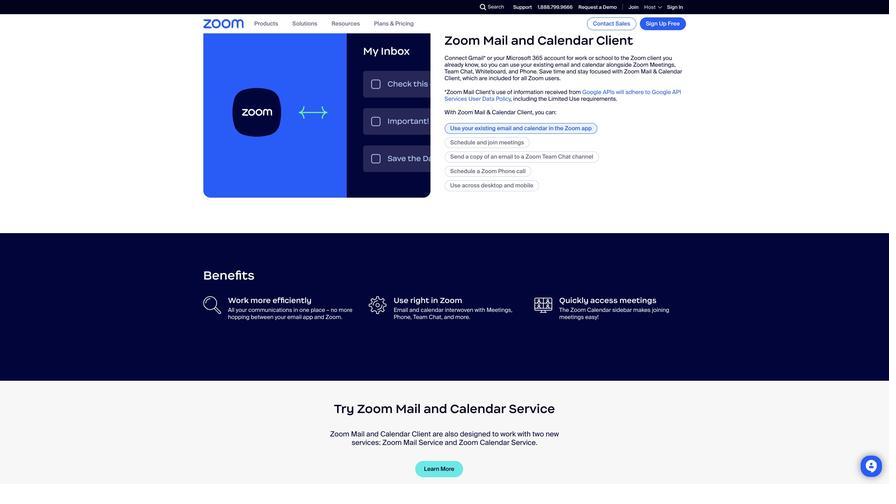 Task type: locate. For each thing, give the bounding box(es) containing it.
1 horizontal spatial chat,
[[460, 68, 474, 75]]

phone.
[[520, 68, 538, 75]]

1 horizontal spatial meetings,
[[650, 61, 676, 69]]

resources
[[332, 20, 360, 27]]

1 horizontal spatial service
[[509, 401, 555, 417]]

zoom inside "button"
[[481, 167, 497, 175]]

host
[[644, 4, 656, 10]]

0 horizontal spatial team
[[413, 313, 428, 321]]

1 vertical spatial team
[[542, 153, 557, 161]]

schedule for schedule and join meetings
[[450, 139, 476, 146]]

policy
[[496, 95, 511, 103]]

existing up schedule and join meetings
[[475, 124, 496, 132]]

1 horizontal spatial sign
[[667, 4, 678, 10]]

so
[[481, 61, 487, 69]]

your left 365
[[521, 61, 532, 69]]

and inside 'button'
[[504, 182, 514, 189]]

zoom down try
[[330, 429, 349, 439]]

0 vertical spatial app
[[582, 124, 592, 132]]

and
[[511, 33, 535, 48], [571, 61, 581, 69], [509, 68, 518, 75], [566, 68, 576, 75], [513, 124, 523, 132], [477, 139, 487, 146], [504, 182, 514, 189], [410, 307, 419, 314], [314, 313, 324, 321], [444, 313, 454, 321], [424, 401, 447, 417], [366, 429, 379, 439], [445, 438, 457, 447]]

a inside "button"
[[477, 167, 480, 175]]

benefits
[[203, 268, 255, 283]]

2 horizontal spatial &
[[653, 68, 657, 75]]

0 horizontal spatial chat,
[[429, 313, 443, 321]]

with right the focused
[[612, 68, 623, 75]]

no
[[331, 307, 337, 314]]

sign left "up" at right top
[[646, 20, 658, 27]]

a left demo
[[599, 4, 602, 10]]

work more efficiently all your communications in one place – no more hopping between your email app and zoom.
[[228, 296, 352, 321]]

0 vertical spatial existing
[[533, 61, 554, 69]]

use left across
[[450, 182, 461, 189]]

plans & pricing
[[374, 20, 414, 27]]

0 vertical spatial more
[[251, 296, 271, 305]]

use left the ,
[[496, 88, 506, 96]]

0 vertical spatial work
[[575, 54, 587, 62]]

a left the copy
[[466, 153, 469, 161]]

hopping
[[228, 313, 250, 321]]

0 horizontal spatial service
[[419, 438, 443, 447]]

in for existing
[[549, 124, 554, 132]]

zoom up call
[[526, 153, 541, 161]]

1 horizontal spatial app
[[582, 124, 592, 132]]

0 vertical spatial meetings,
[[650, 61, 676, 69]]

0 vertical spatial service
[[509, 401, 555, 417]]

or left school
[[589, 54, 594, 62]]

services:
[[352, 438, 381, 447]]

learn more
[[424, 465, 454, 473]]

1 horizontal spatial client,
[[517, 109, 534, 116]]

0 horizontal spatial work
[[501, 429, 516, 439]]

zoom up connect
[[445, 33, 480, 48]]

already
[[445, 61, 464, 69]]

0 horizontal spatial meetings
[[499, 139, 524, 146]]

the left the limited
[[538, 95, 547, 103]]

use inside button
[[450, 124, 461, 132]]

1 vertical spatial calendar
[[524, 124, 548, 132]]

more
[[251, 296, 271, 305], [339, 307, 352, 314]]

1 vertical spatial more
[[339, 307, 352, 314]]

1 horizontal spatial work
[[575, 54, 587, 62]]

google left apis
[[582, 88, 602, 96]]

0 horizontal spatial are
[[433, 429, 443, 439]]

two
[[533, 429, 544, 439]]

0 vertical spatial sign
[[667, 4, 678, 10]]

you right so
[[489, 61, 498, 69]]

sign for sign in
[[667, 4, 678, 10]]

zoom logo image
[[203, 19, 244, 28]]

existing inside connect gmail* or your microsoft 365 account for work or school to the zoom client you already know, so you can use your existing email and calendar alongside zoom meetings, team chat, whiteboard, and phone. save time and stay focused with zoom mail & calendar client, which are included for all zoom users.
[[533, 61, 554, 69]]

you left can:
[[535, 109, 544, 116]]

schedule up send
[[450, 139, 476, 146]]

0 vertical spatial client,
[[445, 75, 461, 82]]

try zoom mail and calendar service
[[334, 401, 555, 417]]

to right "designed"
[[492, 429, 499, 439]]

0 vertical spatial team
[[445, 68, 459, 75]]

chat, inside connect gmail* or your microsoft 365 account for work or school to the zoom client you already know, so you can use your existing email and calendar alongside zoom meetings, team chat, whiteboard, and phone. save time and stay focused with zoom mail & calendar client, which are included for all zoom users.
[[460, 68, 474, 75]]

chat, down gmail*
[[460, 68, 474, 75]]

and inside 'work more efficiently all your communications in one place – no more hopping between your email app and zoom.'
[[314, 313, 324, 321]]

use your existing email and calendar in the zoom app
[[450, 124, 592, 132]]

more right no
[[339, 307, 352, 314]]

0 horizontal spatial &
[[390, 20, 394, 27]]

sign left in
[[667, 4, 678, 10]]

0 vertical spatial &
[[390, 20, 394, 27]]

of down included
[[507, 88, 512, 96]]

to inside "zoom mail and calendar client are also designed to work with two new services: zoom mail service and zoom calendar service."
[[492, 429, 499, 439]]

email down efficiently at the bottom
[[287, 313, 302, 321]]

client
[[647, 54, 662, 62]]

2 or from the left
[[589, 54, 594, 62]]

host button
[[644, 4, 662, 10]]

are right "which" on the top
[[479, 75, 488, 82]]

1 horizontal spatial or
[[589, 54, 594, 62]]

meetings down use your existing email and calendar in the zoom app button
[[499, 139, 524, 146]]

1 horizontal spatial for
[[567, 54, 574, 62]]

use inside 'button'
[[450, 182, 461, 189]]

you
[[663, 54, 672, 62], [489, 61, 498, 69], [535, 109, 544, 116]]

2 horizontal spatial meetings
[[620, 296, 657, 305]]

2 schedule from the top
[[450, 167, 476, 175]]

use right can
[[510, 61, 520, 69]]

services
[[445, 95, 467, 103]]

your up schedule and join meetings
[[462, 124, 474, 132]]

work left two
[[501, 429, 516, 439]]

2 vertical spatial in
[[294, 307, 298, 314]]

focused
[[590, 68, 611, 75]]

connect gmail* or your microsoft 365 account for work or school to the zoom client you already know, so you can use your existing email and calendar alongside zoom meetings, team chat, whiteboard, and phone. save time and stay focused with zoom mail & calendar client, which are included for all zoom users.
[[445, 54, 682, 82]]

use up email
[[394, 296, 409, 305]]

1 vertical spatial the
[[538, 95, 547, 103]]

schedule inside "button"
[[450, 167, 476, 175]]

users.
[[545, 75, 561, 82]]

zoom left client
[[631, 54, 646, 62]]

calendar down right
[[421, 307, 444, 314]]

work inside connect gmail* or your microsoft 365 account for work or school to the zoom client you already know, so you can use your existing email and calendar alongside zoom meetings, team chat, whiteboard, and phone. save time and stay focused with zoom mail & calendar client, which are included for all zoom users.
[[575, 54, 587, 62]]

1 horizontal spatial existing
[[533, 61, 554, 69]]

work up stay
[[575, 54, 587, 62]]

more
[[441, 465, 454, 473]]

1 vertical spatial work
[[501, 429, 516, 439]]

with
[[445, 109, 456, 116]]

1 horizontal spatial google
[[652, 88, 671, 96]]

use down with
[[450, 124, 461, 132]]

the right school
[[621, 54, 629, 62]]

to right school
[[614, 54, 619, 62]]

search image
[[480, 4, 486, 10]]

service left the also
[[419, 438, 443, 447]]

phone
[[498, 167, 515, 175]]

0 horizontal spatial with
[[475, 307, 485, 314]]

1 vertical spatial app
[[303, 313, 313, 321]]

0 vertical spatial chat,
[[460, 68, 474, 75]]

email inside connect gmail* or your microsoft 365 account for work or school to the zoom client you already know, so you can use your existing email and calendar alongside zoom meetings, team chat, whiteboard, and phone. save time and stay focused with zoom mail & calendar client, which are included for all zoom users.
[[555, 61, 569, 69]]

2 horizontal spatial calendar
[[582, 61, 605, 69]]

zoom inside use right in zoom email and calendar interwoven with meetings, phone, team chat, and more.
[[440, 296, 462, 305]]

zoom up chat
[[565, 124, 580, 132]]

are inside connect gmail* or your microsoft 365 account for work or school to the zoom client you already know, so you can use your existing email and calendar alongside zoom meetings, team chat, whiteboard, and phone. save time and stay focused with zoom mail & calendar client, which are included for all zoom users.
[[479, 75, 488, 82]]

use
[[510, 61, 520, 69], [496, 88, 506, 96]]

to inside button
[[515, 153, 520, 161]]

1 vertical spatial meetings
[[620, 296, 657, 305]]

0 horizontal spatial google
[[582, 88, 602, 96]]

in inside button
[[549, 124, 554, 132]]

in right right
[[431, 296, 438, 305]]

1 horizontal spatial calendar
[[524, 124, 548, 132]]

0 vertical spatial meetings
[[499, 139, 524, 146]]

of
[[507, 88, 512, 96], [484, 153, 489, 161]]

2 google from the left
[[652, 88, 671, 96]]

0 horizontal spatial meetings,
[[487, 307, 513, 314]]

mail inside connect gmail* or your microsoft 365 account for work or school to the zoom client you already know, so you can use your existing email and calendar alongside zoom meetings, team chat, whiteboard, and phone. save time and stay focused with zoom mail & calendar client, which are included for all zoom users.
[[641, 68, 652, 75]]

meetings down quickly
[[559, 313, 584, 321]]

zoom right 'services:'
[[382, 438, 402, 447]]

0 horizontal spatial the
[[538, 95, 547, 103]]

whiteboard,
[[476, 68, 507, 75]]

–
[[327, 307, 329, 314]]

adhere
[[626, 88, 644, 96]]

0 horizontal spatial sign
[[646, 20, 658, 27]]

desktop
[[481, 182, 503, 189]]

to
[[614, 54, 619, 62], [645, 88, 651, 96], [515, 153, 520, 161], [492, 429, 499, 439]]

connect
[[445, 54, 467, 62]]

zoom mail and calendar client element
[[203, 27, 686, 198]]

the down can:
[[555, 124, 564, 132]]

schedule down send
[[450, 167, 476, 175]]

0 vertical spatial are
[[479, 75, 488, 82]]

with left two
[[518, 429, 531, 439]]

calendar down can:
[[524, 124, 548, 132]]

0 vertical spatial with
[[612, 68, 623, 75]]

your down the work
[[236, 307, 247, 314]]

with right more.
[[475, 307, 485, 314]]

None search field
[[454, 1, 482, 13]]

0 horizontal spatial client
[[412, 429, 431, 439]]

sign up free
[[646, 20, 680, 27]]

stay
[[578, 68, 588, 75]]

your
[[494, 54, 505, 62], [521, 61, 532, 69], [462, 124, 474, 132], [236, 307, 247, 314], [275, 313, 286, 321]]

0 horizontal spatial client,
[[445, 75, 461, 82]]

more up communications
[[251, 296, 271, 305]]

google
[[582, 88, 602, 96], [652, 88, 671, 96]]

0 horizontal spatial or
[[487, 54, 492, 62]]

more.
[[455, 313, 470, 321]]

*zoom
[[445, 88, 462, 96]]

google left api
[[652, 88, 671, 96]]

with inside connect gmail* or your microsoft 365 account for work or school to the zoom client you already know, so you can use your existing email and calendar alongside zoom meetings, team chat, whiteboard, and phone. save time and stay focused with zoom mail & calendar client, which are included for all zoom users.
[[612, 68, 623, 75]]

between
[[251, 313, 274, 321]]

2 vertical spatial meetings
[[559, 313, 584, 321]]

0 vertical spatial schedule
[[450, 139, 476, 146]]

chat, down right
[[429, 313, 443, 321]]

in down can:
[[549, 124, 554, 132]]

1 horizontal spatial are
[[479, 75, 488, 82]]

1 schedule from the top
[[450, 139, 476, 146]]

0 horizontal spatial of
[[484, 153, 489, 161]]

1 vertical spatial sign
[[646, 20, 658, 27]]

sign for sign up free
[[646, 20, 658, 27]]

0 horizontal spatial you
[[489, 61, 498, 69]]

& down data
[[487, 109, 491, 116]]

calendar left alongside
[[582, 61, 605, 69]]

1 horizontal spatial use
[[510, 61, 520, 69]]

use across desktop and mobile button
[[445, 180, 539, 191]]

zoom right the also
[[459, 438, 478, 447]]

1 vertical spatial client
[[412, 429, 431, 439]]

use right in zoom email and calendar interwoven with meetings, phone, team chat, and more.
[[394, 296, 513, 321]]

team down right
[[413, 313, 428, 321]]

0 vertical spatial in
[[549, 124, 554, 132]]

client
[[596, 33, 633, 48], [412, 429, 431, 439]]

sign in link
[[667, 4, 683, 10]]

& down client
[[653, 68, 657, 75]]

& right plans
[[390, 20, 394, 27]]

in
[[679, 4, 683, 10]]

to inside connect gmail* or your microsoft 365 account for work or school to the zoom client you already know, so you can use your existing email and calendar alongside zoom meetings, team chat, whiteboard, and phone. save time and stay focused with zoom mail & calendar client, which are included for all zoom users.
[[614, 54, 619, 62]]

1 horizontal spatial of
[[507, 88, 512, 96]]

in left one
[[294, 307, 298, 314]]

with inside use right in zoom email and calendar interwoven with meetings, phone, team chat, and more.
[[475, 307, 485, 314]]

1 horizontal spatial the
[[555, 124, 564, 132]]

demo
[[603, 4, 617, 10]]

client, up "*zoom"
[[445, 75, 461, 82]]

0 horizontal spatial existing
[[475, 124, 496, 132]]

service up two
[[509, 401, 555, 417]]

a for schedule a zoom phone call
[[477, 167, 480, 175]]

schedule and join meetings button
[[445, 137, 530, 148]]

calendar inside quickly access meetings the zoom calendar sidebar makes joining meetings easy!
[[587, 307, 611, 314]]

with
[[612, 68, 623, 75], [475, 307, 485, 314], [518, 429, 531, 439]]

all
[[521, 75, 527, 82]]

app left –
[[303, 313, 313, 321]]

email up the users.
[[555, 61, 569, 69]]

a
[[599, 4, 602, 10], [466, 153, 469, 161], [521, 153, 524, 161], [477, 167, 480, 175]]

client, down including
[[517, 109, 534, 116]]

the
[[621, 54, 629, 62], [538, 95, 547, 103], [555, 124, 564, 132]]

use for email
[[450, 124, 461, 132]]

1 vertical spatial are
[[433, 429, 443, 439]]

calendar
[[582, 61, 605, 69], [524, 124, 548, 132], [421, 307, 444, 314]]

app inside 'work more efficiently all your communications in one place – no more hopping between your email app and zoom.'
[[303, 313, 313, 321]]

0 vertical spatial the
[[621, 54, 629, 62]]

copy
[[470, 153, 483, 161]]

client inside "zoom mail and calendar client are also designed to work with two new services: zoom mail service and zoom calendar service."
[[412, 429, 431, 439]]

zoom down quickly
[[570, 307, 586, 314]]

existing
[[533, 61, 554, 69], [475, 124, 496, 132]]

you right client
[[663, 54, 672, 62]]

in inside 'work more efficiently all your communications in one place – no more hopping between your email app and zoom.'
[[294, 307, 298, 314]]

also
[[445, 429, 458, 439]]

to inside google apis will adhere to google api services user data policy
[[645, 88, 651, 96]]

or right gmail*
[[487, 54, 492, 62]]

schedule inside button
[[450, 139, 476, 146]]

existing up the users.
[[533, 61, 554, 69]]

2 vertical spatial calendar
[[421, 307, 444, 314]]

0 vertical spatial for
[[567, 54, 574, 62]]

team left chat
[[542, 153, 557, 161]]

interwoven
[[445, 307, 473, 314]]

1 google from the left
[[582, 88, 602, 96]]

1 vertical spatial in
[[431, 296, 438, 305]]

team inside use right in zoom email and calendar interwoven with meetings, phone, team chat, and more.
[[413, 313, 428, 321]]

plans & pricing link
[[374, 20, 414, 27]]

are inside "zoom mail and calendar client are also designed to work with two new services: zoom mail service and zoom calendar service."
[[433, 429, 443, 439]]

client left the also
[[412, 429, 431, 439]]

0 horizontal spatial calendar
[[421, 307, 444, 314]]

meetings up 'makes'
[[620, 296, 657, 305]]

0 horizontal spatial for
[[513, 75, 520, 82]]

existing inside button
[[475, 124, 496, 132]]

for right account
[[567, 54, 574, 62]]

apis
[[603, 88, 615, 96]]

solutions
[[292, 20, 317, 27]]

of inside button
[[484, 153, 489, 161]]

1 horizontal spatial in
[[431, 296, 438, 305]]

are
[[479, 75, 488, 82], [433, 429, 443, 439]]

1 vertical spatial use
[[496, 88, 506, 96]]

0 vertical spatial use
[[510, 61, 520, 69]]

2 horizontal spatial team
[[542, 153, 557, 161]]

0 horizontal spatial in
[[294, 307, 298, 314]]

can
[[499, 61, 509, 69]]

of left an
[[484, 153, 489, 161]]

email inside 'work more efficiently all your communications in one place – no more hopping between your email app and zoom.'
[[287, 313, 302, 321]]

1 vertical spatial schedule
[[450, 167, 476, 175]]

team inside connect gmail* or your microsoft 365 account for work or school to the zoom client you already know, so you can use your existing email and calendar alongside zoom meetings, team chat, whiteboard, and phone. save time and stay focused with zoom mail & calendar client, which are included for all zoom users.
[[445, 68, 459, 75]]

for left the all
[[513, 75, 520, 82]]

a down the copy
[[477, 167, 480, 175]]

zoom right try
[[357, 401, 393, 417]]

use
[[569, 95, 580, 103], [450, 124, 461, 132], [450, 182, 461, 189], [394, 296, 409, 305]]

are left the also
[[433, 429, 443, 439]]

1 vertical spatial with
[[475, 307, 485, 314]]

1 horizontal spatial client
[[596, 33, 633, 48]]

1 horizontal spatial team
[[445, 68, 459, 75]]

to right the adhere
[[645, 88, 651, 96]]

1 vertical spatial service
[[419, 438, 443, 447]]

meetings, inside use right in zoom email and calendar interwoven with meetings, phone, team chat, and more.
[[487, 307, 513, 314]]

2 horizontal spatial with
[[612, 68, 623, 75]]

use inside connect gmail* or your microsoft 365 account for work or school to the zoom client you already know, so you can use your existing email and calendar alongside zoom meetings, team chat, whiteboard, and phone. save time and stay focused with zoom mail & calendar client, which are included for all zoom users.
[[510, 61, 520, 69]]

client down contact sales link
[[596, 33, 633, 48]]

mobile
[[515, 182, 534, 189]]

1 vertical spatial existing
[[475, 124, 496, 132]]

0 horizontal spatial more
[[251, 296, 271, 305]]

the inside button
[[555, 124, 564, 132]]

service
[[509, 401, 555, 417], [419, 438, 443, 447]]

api
[[672, 88, 681, 96]]

0 vertical spatial calendar
[[582, 61, 605, 69]]

zoom right with
[[458, 109, 473, 116]]

zoom up "interwoven"
[[440, 296, 462, 305]]

meetings inside button
[[499, 139, 524, 146]]

send a copy of an email to a zoom team chat channel button
[[445, 152, 599, 162]]

up
[[659, 20, 667, 27]]

1 vertical spatial of
[[484, 153, 489, 161]]

zoom up use across desktop and mobile
[[481, 167, 497, 175]]

new
[[546, 429, 559, 439]]

app up channel
[[582, 124, 592, 132]]

included
[[489, 75, 511, 82]]

1 vertical spatial &
[[653, 68, 657, 75]]

client for zoom mail and calendar client
[[596, 33, 633, 48]]

2 horizontal spatial the
[[621, 54, 629, 62]]

to up call
[[515, 153, 520, 161]]

0 vertical spatial client
[[596, 33, 633, 48]]

team down connect
[[445, 68, 459, 75]]

people on a computer screen image
[[535, 297, 552, 314]]

1 vertical spatial chat,
[[429, 313, 443, 321]]

1 vertical spatial meetings,
[[487, 307, 513, 314]]

email
[[555, 61, 569, 69], [497, 124, 512, 132], [499, 153, 513, 161], [287, 313, 302, 321]]

2 vertical spatial the
[[555, 124, 564, 132]]

2 vertical spatial team
[[413, 313, 428, 321]]

learn more link
[[415, 461, 463, 477]]

use inside use right in zoom email and calendar interwoven with meetings, phone, team chat, and more.
[[394, 296, 409, 305]]



Task type: vqa. For each thing, say whether or not it's contained in the screenshot.
VoIP?
no



Task type: describe. For each thing, give the bounding box(es) containing it.
support link
[[513, 4, 532, 10]]

0 vertical spatial of
[[507, 88, 512, 96]]

zoom right alongside
[[633, 61, 649, 69]]

all
[[228, 307, 235, 314]]

app inside button
[[582, 124, 592, 132]]

service inside "zoom mail and calendar client are also designed to work with two new services: zoom mail service and zoom calendar service."
[[419, 438, 443, 447]]

across
[[462, 182, 480, 189]]

use for zoom
[[394, 296, 409, 305]]

solutions button
[[292, 20, 317, 27]]

magnifying glass image
[[203, 297, 221, 314]]

request a demo
[[579, 4, 617, 10]]

search image
[[480, 4, 486, 10]]

join link
[[629, 4, 639, 10]]

your inside button
[[462, 124, 474, 132]]

place
[[311, 307, 325, 314]]

requirements.
[[581, 95, 617, 103]]

a for request a demo
[[599, 4, 602, 10]]

products
[[254, 20, 278, 27]]

1 horizontal spatial you
[[535, 109, 544, 116]]

your up whiteboard,
[[494, 54, 505, 62]]

gear image
[[369, 297, 387, 314]]

0 horizontal spatial use
[[496, 88, 506, 96]]

request
[[579, 4, 598, 10]]

contact sales link
[[587, 17, 636, 30]]

use for and
[[450, 182, 461, 189]]

contact sales
[[593, 20, 630, 27]]

easy!
[[585, 313, 599, 321]]

support
[[513, 4, 532, 10]]

calendar inside connect gmail* or your microsoft 365 account for work or school to the zoom client you already know, so you can use your existing email and calendar alongside zoom meetings, team chat, whiteboard, and phone. save time and stay focused with zoom mail & calendar client, which are included for all zoom users.
[[659, 68, 682, 75]]

calendar inside use your existing email and calendar in the zoom app button
[[524, 124, 548, 132]]

1 horizontal spatial more
[[339, 307, 352, 314]]

client's
[[476, 88, 495, 96]]

request a demo link
[[579, 4, 617, 10]]

google apis will adhere to google api services user data policy link
[[445, 88, 681, 103]]

send a copy of an email to a zoom team chat channel
[[450, 153, 593, 161]]

call
[[516, 167, 526, 175]]

can:
[[546, 109, 557, 116]]

email
[[394, 307, 408, 314]]

schedule for schedule a zoom phone call
[[450, 167, 476, 175]]

1 vertical spatial client,
[[517, 109, 534, 116]]

2 vertical spatial &
[[487, 109, 491, 116]]

join
[[629, 4, 639, 10]]

microsoft
[[506, 54, 531, 62]]

your right between
[[275, 313, 286, 321]]

in inside use right in zoom email and calendar interwoven with meetings, phone, team chat, and more.
[[431, 296, 438, 305]]

use your existing email and calendar in the zoom app button
[[445, 123, 597, 134]]

chat, inside use right in zoom email and calendar interwoven with meetings, phone, team chat, and more.
[[429, 313, 443, 321]]

& inside connect gmail* or your microsoft 365 account for work or school to the zoom client you already know, so you can use your existing email and calendar alongside zoom meetings, team chat, whiteboard, and phone. save time and stay focused with zoom mail & calendar client, which are included for all zoom users.
[[653, 68, 657, 75]]

,
[[511, 95, 512, 103]]

quickly
[[559, 296, 589, 305]]

chat
[[558, 153, 571, 161]]

time
[[554, 68, 565, 75]]

channel
[[572, 153, 593, 161]]

work inside "zoom mail and calendar client are also designed to work with two new services: zoom mail service and zoom calendar service."
[[501, 429, 516, 439]]

2 horizontal spatial you
[[663, 54, 672, 62]]

1 horizontal spatial meetings
[[559, 313, 584, 321]]

email down with zoom mail & calendar client, you can: on the top
[[497, 124, 512, 132]]

calendar inside use right in zoom email and calendar interwoven with meetings, phone, team chat, and more.
[[421, 307, 444, 314]]

quickly access meetings the zoom calendar sidebar makes joining meetings easy!
[[559, 296, 669, 321]]

one
[[299, 307, 309, 314]]

sidebar
[[612, 307, 632, 314]]

search
[[488, 4, 504, 10]]

with zoom mail & calendar client, you can:
[[445, 109, 557, 116]]

free
[[668, 20, 680, 27]]

zoom right the all
[[528, 75, 544, 82]]

client, inside connect gmail* or your microsoft 365 account for work or school to the zoom client you already know, so you can use your existing email and calendar alongside zoom meetings, team chat, whiteboard, and phone. save time and stay focused with zoom mail & calendar client, which are included for all zoom users.
[[445, 75, 461, 82]]

zoom up the adhere
[[624, 68, 640, 75]]

email right an
[[499, 153, 513, 161]]

learn
[[424, 465, 439, 473]]

access
[[590, 296, 618, 305]]

1.888.799.9666
[[538, 4, 573, 10]]

service.
[[511, 438, 538, 447]]

plans
[[374, 20, 389, 27]]

sign in
[[667, 4, 683, 10]]

zoom inside quickly access meetings the zoom calendar sidebar makes joining meetings easy!
[[570, 307, 586, 314]]

right
[[410, 296, 429, 305]]

products button
[[254, 20, 278, 27]]

account
[[544, 54, 565, 62]]

alongside
[[606, 61, 632, 69]]

team inside button
[[542, 153, 557, 161]]

zoom my inbox image
[[203, 27, 430, 198]]

meetings, inside connect gmail* or your microsoft 365 account for work or school to the zoom client you already know, so you can use your existing email and calendar alongside zoom meetings, team chat, whiteboard, and phone. save time and stay focused with zoom mail & calendar client, which are included for all zoom users.
[[650, 61, 676, 69]]

use across desktop and mobile
[[450, 182, 534, 189]]

limited
[[548, 95, 568, 103]]

a for send a copy of an email to a zoom team chat channel
[[466, 153, 469, 161]]

use right the limited
[[569, 95, 580, 103]]

, including the limited use requirements.
[[511, 95, 617, 103]]

client for zoom mail and calendar client are also designed to work with two new services: zoom mail service and zoom calendar service.
[[412, 429, 431, 439]]

in for efficiently
[[294, 307, 298, 314]]

school
[[595, 54, 613, 62]]

resources button
[[332, 20, 360, 27]]

with inside "zoom mail and calendar client are also designed to work with two new services: zoom mail service and zoom calendar service."
[[518, 429, 531, 439]]

a up call
[[521, 153, 524, 161]]

*zoom mail client's use of information received from
[[445, 88, 582, 96]]

save
[[539, 68, 552, 75]]

the inside connect gmail* or your microsoft 365 account for work or school to the zoom client you already know, so you can use your existing email and calendar alongside zoom meetings, team chat, whiteboard, and phone. save time and stay focused with zoom mail & calendar client, which are included for all zoom users.
[[621, 54, 629, 62]]

which
[[463, 75, 478, 82]]

1 or from the left
[[487, 54, 492, 62]]

work
[[228, 296, 249, 305]]

calendar inside connect gmail* or your microsoft 365 account for work or school to the zoom client you already know, so you can use your existing email and calendar alongside zoom meetings, team chat, whiteboard, and phone. save time and stay focused with zoom mail & calendar client, which are included for all zoom users.
[[582, 61, 605, 69]]

the
[[559, 307, 569, 314]]

zoom mail and calendar client are also designed to work with two new services: zoom mail service and zoom calendar service.
[[330, 429, 559, 447]]

schedule a zoom phone call button
[[445, 166, 531, 177]]

google apis will adhere to google api services user data policy
[[445, 88, 681, 103]]

designed
[[460, 429, 491, 439]]

365
[[532, 54, 543, 62]]

sales
[[616, 20, 630, 27]]

send
[[450, 153, 464, 161]]

schedule a zoom phone call
[[450, 167, 526, 175]]

sign up free link
[[640, 17, 686, 30]]

from
[[569, 88, 581, 96]]

makes
[[633, 307, 651, 314]]

an
[[491, 153, 497, 161]]

will
[[616, 88, 624, 96]]

joining
[[652, 307, 669, 314]]

contact
[[593, 20, 614, 27]]

efficiently
[[273, 296, 312, 305]]

1 vertical spatial for
[[513, 75, 520, 82]]

information
[[514, 88, 544, 96]]



